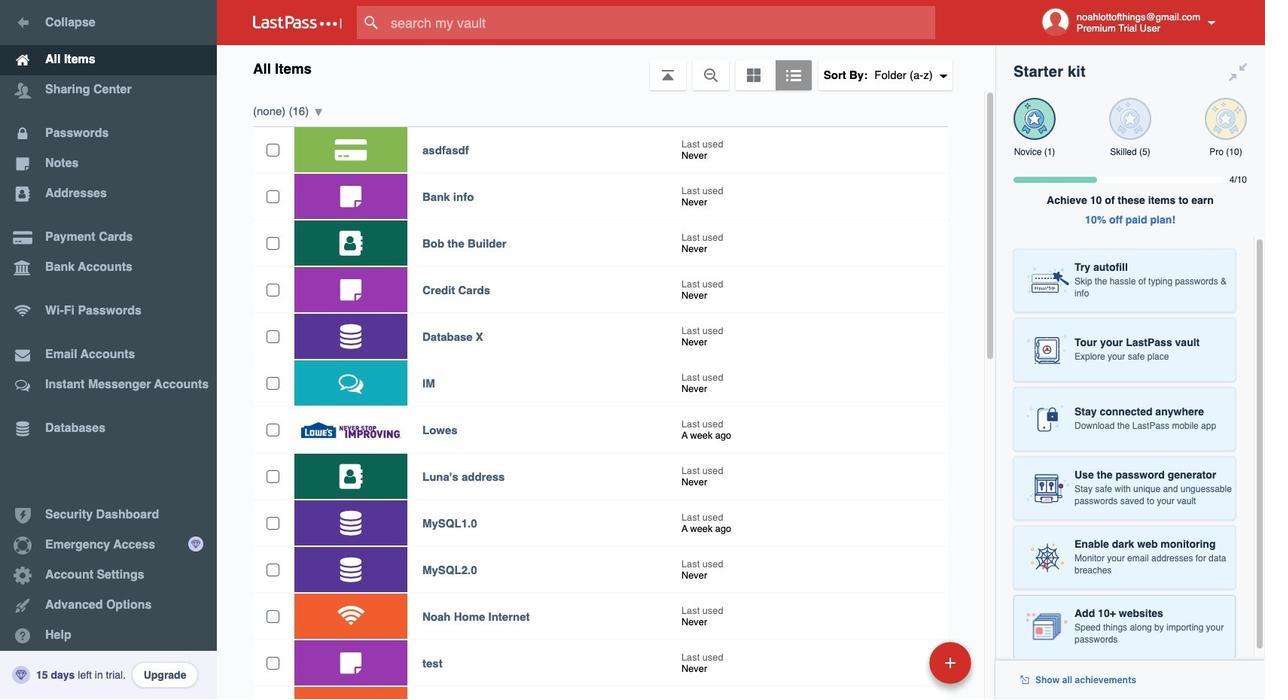 Task type: vqa. For each thing, say whether or not it's contained in the screenshot.
Main content 'main content'
no



Task type: describe. For each thing, give the bounding box(es) containing it.
new item element
[[826, 642, 977, 685]]

lastpass image
[[253, 16, 342, 29]]

Search search field
[[357, 6, 959, 39]]



Task type: locate. For each thing, give the bounding box(es) containing it.
main navigation navigation
[[0, 0, 217, 700]]

new item navigation
[[826, 638, 980, 700]]

vault options navigation
[[217, 45, 996, 90]]

search my vault text field
[[357, 6, 959, 39]]



